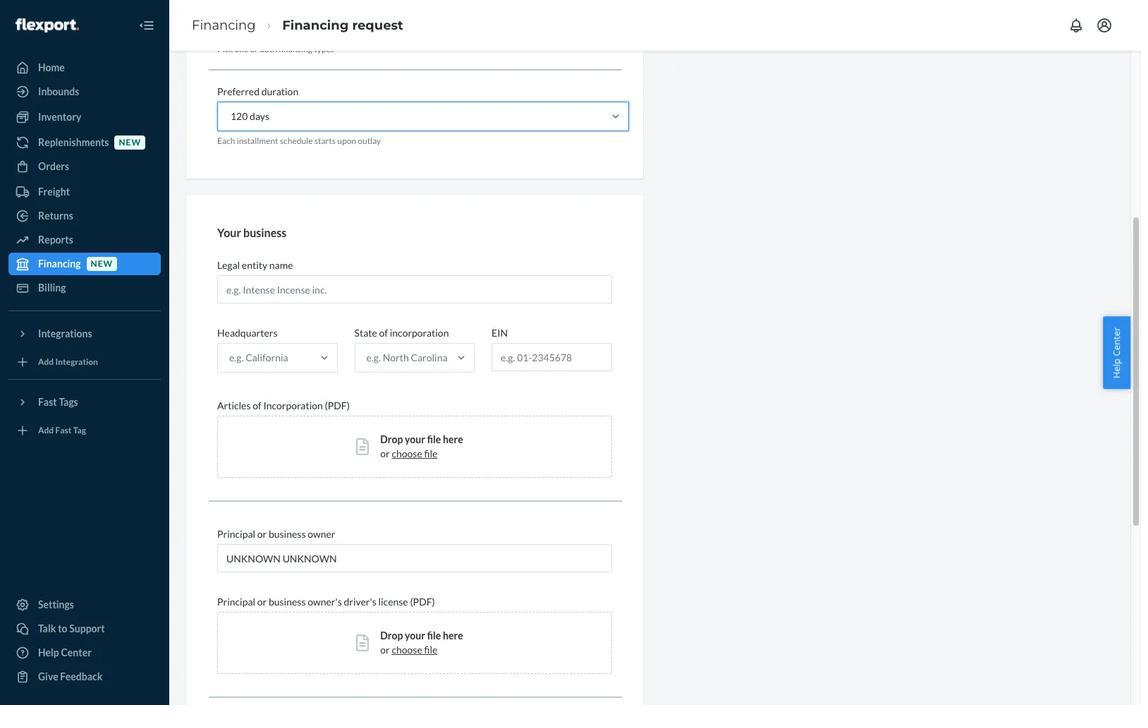 Task type: describe. For each thing, give the bounding box(es) containing it.
add integration
[[38, 357, 98, 367]]

drop your file here or choose file for principal or business owner's driver's license (pdf)
[[381, 630, 463, 656]]

breadcrumbs navigation
[[181, 5, 415, 46]]

incorporation
[[264, 400, 323, 412]]

returns
[[38, 210, 73, 222]]

license
[[379, 596, 408, 608]]

reports link
[[8, 229, 161, 251]]

0 horizontal spatial help
[[38, 647, 59, 659]]

drop your file here or choose file for articles of incorporation (pdf)
[[381, 434, 463, 460]]

help center link
[[8, 642, 161, 664]]

business for owner's
[[269, 596, 306, 608]]

each
[[217, 136, 235, 146]]

fast tags button
[[8, 391, 161, 414]]

center inside button
[[1111, 327, 1124, 356]]

e.g. 01-2345678 text field
[[493, 344, 612, 371]]

of for state
[[379, 327, 388, 339]]

help center inside help center button
[[1111, 327, 1124, 378]]

fast tags
[[38, 396, 78, 408]]

feedback
[[60, 671, 103, 683]]

headquarters
[[217, 327, 278, 339]]

home link
[[8, 56, 161, 79]]

your business
[[217, 226, 287, 239]]

inbounds
[[38, 85, 79, 97]]

or left owner's
[[257, 596, 267, 608]]

legal entity name
[[217, 259, 293, 271]]

ein
[[492, 327, 508, 339]]

pick
[[217, 44, 233, 55]]

integrations button
[[8, 323, 161, 345]]

both
[[260, 44, 277, 55]]

0 horizontal spatial financing
[[38, 258, 81, 270]]

business for owner
[[269, 528, 306, 540]]

returns link
[[8, 205, 161, 227]]

0 vertical spatial (pdf)
[[325, 400, 350, 412]]

support
[[69, 623, 105, 635]]

help center button
[[1104, 316, 1131, 389]]

give feedback
[[38, 671, 103, 683]]

installment
[[237, 136, 279, 146]]

name
[[269, 259, 293, 271]]

preferred duration
[[217, 86, 299, 98]]

drop for principal or business owner's driver's license (pdf)
[[381, 630, 403, 642]]

0 vertical spatial business
[[244, 226, 287, 239]]

e.g. for e.g. north carolina
[[367, 352, 381, 364]]

financing request link
[[282, 17, 404, 33]]

add fast tag
[[38, 425, 86, 436]]

help center inside help center link
[[38, 647, 92, 659]]

settings link
[[8, 594, 161, 616]]

inventory
[[38, 111, 81, 123]]

schedule
[[280, 136, 313, 146]]

duration
[[262, 86, 299, 98]]

open notifications image
[[1069, 17, 1086, 34]]

reports
[[38, 234, 73, 246]]

new for financing
[[91, 259, 113, 269]]

orders link
[[8, 155, 161, 178]]

financing
[[279, 44, 313, 55]]

120
[[231, 110, 248, 122]]

legal
[[217, 259, 240, 271]]

1 horizontal spatial (pdf)
[[410, 596, 435, 608]]

each installment schedule starts upon outlay
[[217, 136, 381, 146]]

add integration link
[[8, 351, 161, 373]]

owner's
[[308, 596, 342, 608]]

owner
[[308, 528, 336, 540]]

e.g. california
[[229, 352, 288, 364]]

add for add fast tag
[[38, 425, 54, 436]]

freight link
[[8, 181, 161, 203]]

close navigation image
[[138, 17, 155, 34]]

to
[[58, 623, 67, 635]]

home
[[38, 61, 65, 73]]

choose for principal or business owner's driver's license (pdf)
[[392, 644, 423, 656]]

pick one or both financing types
[[217, 44, 335, 55]]

file alt image
[[357, 438, 369, 455]]

fast inside fast tags dropdown button
[[38, 396, 57, 408]]



Task type: locate. For each thing, give the bounding box(es) containing it.
0 vertical spatial drop your file here or choose file
[[381, 434, 463, 460]]

fast inside add fast tag link
[[55, 425, 72, 436]]

1 vertical spatial drop your file here or choose file
[[381, 630, 463, 656]]

new up orders 'link'
[[119, 137, 141, 148]]

1 vertical spatial add
[[38, 425, 54, 436]]

help
[[1111, 358, 1124, 378], [38, 647, 59, 659]]

new down reports link
[[91, 259, 113, 269]]

fast left 'tag'
[[55, 425, 72, 436]]

integration
[[55, 357, 98, 367]]

1 vertical spatial (pdf)
[[410, 596, 435, 608]]

1 horizontal spatial financing
[[192, 17, 256, 33]]

0 vertical spatial help center
[[1111, 327, 1124, 378]]

1 vertical spatial principal
[[217, 596, 256, 608]]

1 vertical spatial business
[[269, 528, 306, 540]]

state
[[355, 327, 377, 339]]

north
[[383, 352, 409, 364]]

flexport logo image
[[16, 18, 79, 32]]

business left owner
[[269, 528, 306, 540]]

articles of incorporation (pdf)
[[217, 400, 350, 412]]

business up legal entity name
[[244, 226, 287, 239]]

principal
[[217, 528, 256, 540], [217, 596, 256, 608]]

0 horizontal spatial help center
[[38, 647, 92, 659]]

0 vertical spatial new
[[119, 137, 141, 148]]

fast
[[38, 396, 57, 408], [55, 425, 72, 436]]

articles
[[217, 400, 251, 412]]

your for articles of incorporation (pdf)
[[405, 434, 426, 446]]

outlay
[[358, 136, 381, 146]]

tags
[[59, 396, 78, 408]]

drop your file here or choose file right file alt image
[[381, 434, 463, 460]]

business left owner's
[[269, 596, 306, 608]]

add for add integration
[[38, 357, 54, 367]]

1 drop your file here or choose file from the top
[[381, 434, 463, 460]]

add down fast tags
[[38, 425, 54, 436]]

state of incorporation
[[355, 327, 449, 339]]

one
[[235, 44, 249, 55]]

2 drop from the top
[[381, 630, 403, 642]]

your for principal or business owner's driver's license (pdf)
[[405, 630, 426, 642]]

principal for principal or business owner's driver's license (pdf)
[[217, 596, 256, 608]]

choose right file alt image
[[392, 448, 423, 460]]

drop
[[381, 434, 403, 446], [381, 630, 403, 642]]

1 vertical spatial of
[[253, 400, 262, 412]]

2 vertical spatial business
[[269, 596, 306, 608]]

e.g. for e.g. california
[[229, 352, 244, 364]]

2 here from the top
[[443, 630, 463, 642]]

or right file alt icon
[[381, 644, 390, 656]]

add
[[38, 357, 54, 367], [38, 425, 54, 436]]

2 principal from the top
[[217, 596, 256, 608]]

talk to support
[[38, 623, 105, 635]]

fast left tags
[[38, 396, 57, 408]]

Owner's full name field
[[217, 544, 612, 573]]

1 principal from the top
[[217, 528, 256, 540]]

1 vertical spatial new
[[91, 259, 113, 269]]

entity
[[242, 259, 268, 271]]

financing down reports
[[38, 258, 81, 270]]

orders
[[38, 160, 69, 172]]

billing
[[38, 282, 66, 294]]

principal or business owner's driver's license (pdf)
[[217, 596, 435, 608]]

of for articles
[[253, 400, 262, 412]]

talk
[[38, 623, 56, 635]]

types
[[314, 44, 335, 55]]

1 vertical spatial center
[[61, 647, 92, 659]]

1 vertical spatial help
[[38, 647, 59, 659]]

days
[[250, 110, 270, 122]]

center
[[1111, 327, 1124, 356], [61, 647, 92, 659]]

1 add from the top
[[38, 357, 54, 367]]

here for principal or business owner's driver's license (pdf)
[[443, 630, 463, 642]]

upon
[[338, 136, 356, 146]]

help center
[[1111, 327, 1124, 378], [38, 647, 92, 659]]

billing link
[[8, 277, 161, 299]]

e.g.
[[229, 352, 244, 364], [367, 352, 381, 364]]

request
[[352, 17, 404, 33]]

drop for articles of incorporation (pdf)
[[381, 434, 403, 446]]

or right one
[[250, 44, 258, 55]]

1 vertical spatial choose
[[392, 644, 423, 656]]

here
[[443, 434, 463, 446], [443, 630, 463, 642]]

freight
[[38, 186, 70, 198]]

0 vertical spatial fast
[[38, 396, 57, 408]]

principal or business owner
[[217, 528, 336, 540]]

drop right file alt image
[[381, 434, 403, 446]]

choose for articles of incorporation (pdf)
[[392, 448, 423, 460]]

give feedback button
[[8, 666, 161, 688]]

0 vertical spatial here
[[443, 434, 463, 446]]

add fast tag link
[[8, 419, 161, 442]]

1 vertical spatial here
[[443, 630, 463, 642]]

1 horizontal spatial help
[[1111, 358, 1124, 378]]

0 horizontal spatial new
[[91, 259, 113, 269]]

1 your from the top
[[405, 434, 426, 446]]

new
[[119, 137, 141, 148], [91, 259, 113, 269]]

0 vertical spatial principal
[[217, 528, 256, 540]]

or left owner
[[257, 528, 267, 540]]

1 vertical spatial your
[[405, 630, 426, 642]]

drop your file here or choose file
[[381, 434, 463, 460], [381, 630, 463, 656]]

of right state
[[379, 327, 388, 339]]

0 vertical spatial choose
[[392, 448, 423, 460]]

0 vertical spatial center
[[1111, 327, 1124, 356]]

0 horizontal spatial center
[[61, 647, 92, 659]]

financing for financing link
[[192, 17, 256, 33]]

integrations
[[38, 327, 92, 339]]

1 horizontal spatial e.g.
[[367, 352, 381, 364]]

1 here from the top
[[443, 434, 463, 446]]

1 horizontal spatial center
[[1111, 327, 1124, 356]]

0 vertical spatial your
[[405, 434, 426, 446]]

or right file alt image
[[381, 448, 390, 460]]

preferred
[[217, 86, 260, 98]]

financing link
[[192, 17, 256, 33]]

1 vertical spatial drop
[[381, 630, 403, 642]]

2 drop your file here or choose file from the top
[[381, 630, 463, 656]]

help inside button
[[1111, 358, 1124, 378]]

here for articles of incorporation (pdf)
[[443, 434, 463, 446]]

driver's
[[344, 596, 377, 608]]

1 vertical spatial fast
[[55, 425, 72, 436]]

2 e.g. from the left
[[367, 352, 381, 364]]

e.g. Intense Incense inc. field
[[217, 275, 612, 304]]

1 horizontal spatial of
[[379, 327, 388, 339]]

drop right file alt icon
[[381, 630, 403, 642]]

0 vertical spatial drop
[[381, 434, 403, 446]]

(pdf) right 'incorporation'
[[325, 400, 350, 412]]

file alt image
[[357, 635, 369, 652]]

(pdf) right license
[[410, 596, 435, 608]]

your
[[217, 226, 241, 239]]

your right file alt image
[[405, 434, 426, 446]]

of
[[379, 327, 388, 339], [253, 400, 262, 412]]

or
[[250, 44, 258, 55], [381, 448, 390, 460], [257, 528, 267, 540], [257, 596, 267, 608], [381, 644, 390, 656]]

e.g. down headquarters
[[229, 352, 244, 364]]

0 horizontal spatial (pdf)
[[325, 400, 350, 412]]

open account menu image
[[1097, 17, 1114, 34]]

1 choose from the top
[[392, 448, 423, 460]]

1 e.g. from the left
[[229, 352, 244, 364]]

file
[[427, 434, 441, 446], [424, 448, 438, 460], [427, 630, 441, 642], [424, 644, 438, 656]]

1 vertical spatial help center
[[38, 647, 92, 659]]

financing for financing request
[[282, 17, 349, 33]]

your
[[405, 434, 426, 446], [405, 630, 426, 642]]

e.g. left north
[[367, 352, 381, 364]]

1 horizontal spatial new
[[119, 137, 141, 148]]

financing up pick
[[192, 17, 256, 33]]

financing request
[[282, 17, 404, 33]]

financing
[[192, 17, 256, 33], [282, 17, 349, 33], [38, 258, 81, 270]]

0 horizontal spatial of
[[253, 400, 262, 412]]

choose right file alt icon
[[392, 644, 423, 656]]

california
[[246, 352, 288, 364]]

carolina
[[411, 352, 448, 364]]

2 your from the top
[[405, 630, 426, 642]]

1 drop from the top
[[381, 434, 403, 446]]

120 days
[[231, 110, 270, 122]]

tag
[[73, 425, 86, 436]]

your down license
[[405, 630, 426, 642]]

business
[[244, 226, 287, 239], [269, 528, 306, 540], [269, 596, 306, 608]]

starts
[[315, 136, 336, 146]]

0 vertical spatial help
[[1111, 358, 1124, 378]]

1 horizontal spatial help center
[[1111, 327, 1124, 378]]

settings
[[38, 599, 74, 611]]

inventory link
[[8, 106, 161, 128]]

talk to support button
[[8, 618, 161, 640]]

principal for principal or business owner
[[217, 528, 256, 540]]

e.g. north carolina
[[367, 352, 448, 364]]

0 horizontal spatial e.g.
[[229, 352, 244, 364]]

of right articles
[[253, 400, 262, 412]]

add left integration
[[38, 357, 54, 367]]

inbounds link
[[8, 80, 161, 103]]

new for replenishments
[[119, 137, 141, 148]]

2 add from the top
[[38, 425, 54, 436]]

2 horizontal spatial financing
[[282, 17, 349, 33]]

2 choose from the top
[[392, 644, 423, 656]]

incorporation
[[390, 327, 449, 339]]

financing up types
[[282, 17, 349, 33]]

give
[[38, 671, 58, 683]]

drop your file here or choose file down license
[[381, 630, 463, 656]]

0 vertical spatial of
[[379, 327, 388, 339]]

replenishments
[[38, 136, 109, 148]]

0 vertical spatial add
[[38, 357, 54, 367]]



Task type: vqa. For each thing, say whether or not it's contained in the screenshot.
Each installment schedule starts upon outlay
yes



